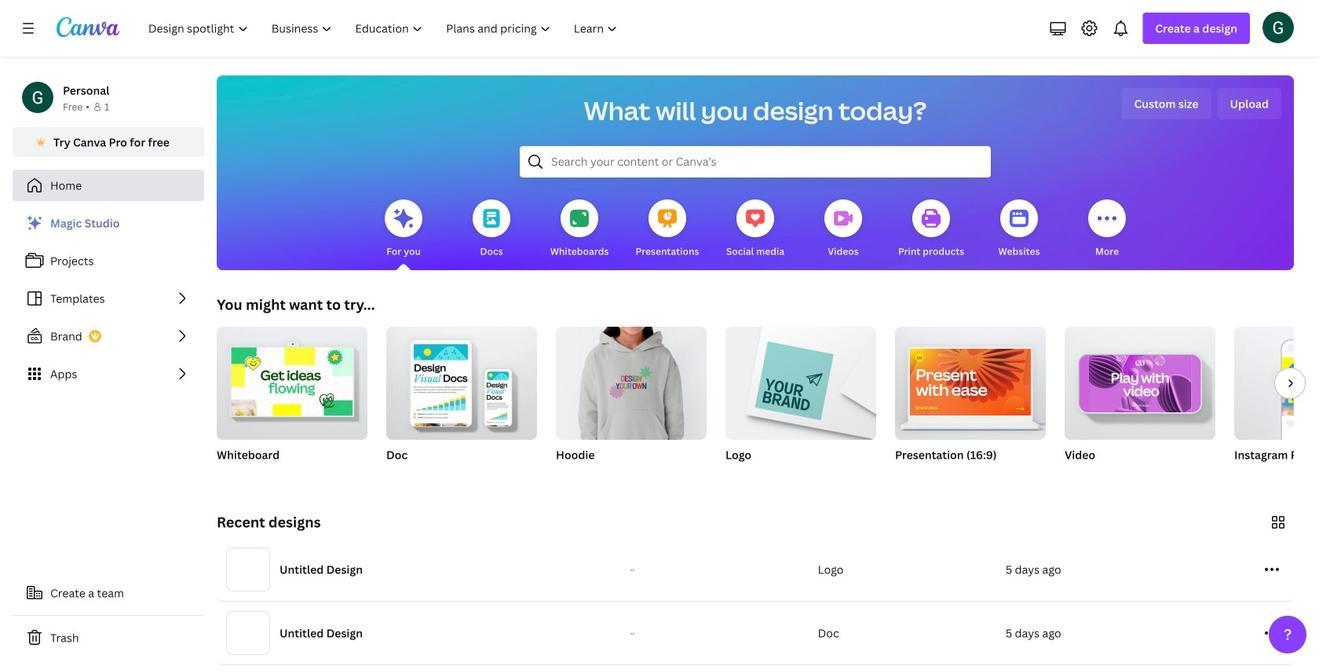 Task type: vqa. For each thing, say whether or not it's contained in the screenshot.
Search search box
yes



Task type: locate. For each thing, give the bounding box(es) containing it.
list
[[13, 207, 204, 390]]

group
[[217, 321, 368, 482], [217, 321, 368, 440], [387, 321, 537, 482], [387, 321, 537, 440], [556, 321, 707, 482], [556, 321, 707, 440], [726, 321, 877, 482], [726, 321, 877, 440], [896, 327, 1047, 482], [896, 327, 1047, 440], [1065, 327, 1216, 482], [1235, 327, 1320, 482]]

top level navigation element
[[138, 13, 631, 44]]

None search field
[[520, 146, 992, 178]]



Task type: describe. For each thing, give the bounding box(es) containing it.
greg robinson image
[[1263, 12, 1295, 43]]

Search search field
[[552, 147, 960, 177]]



